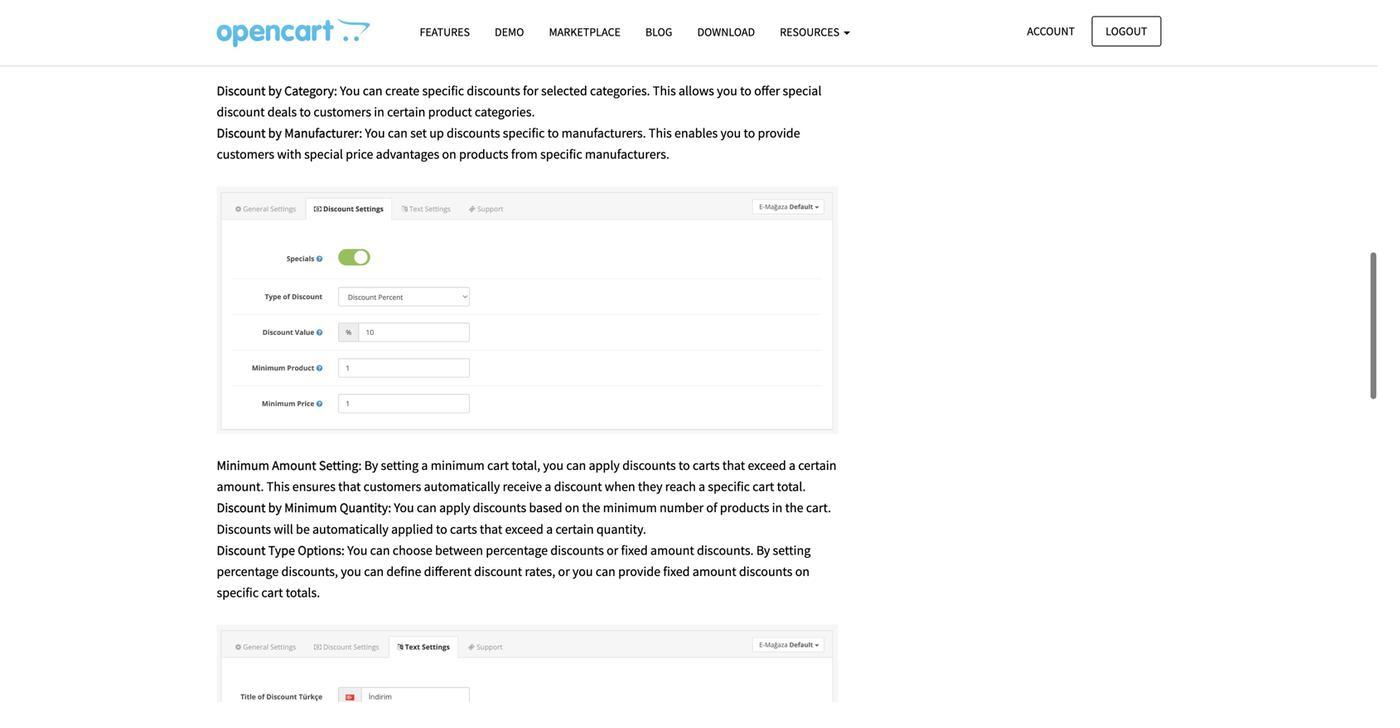 Task type: vqa. For each thing, say whether or not it's contained in the screenshot.
right Or
yes



Task type: describe. For each thing, give the bounding box(es) containing it.
you can create specific discounts for selected categories. this allows you to offer special discount deals to customers in certain product categories. discount by manufacturer:
[[217, 82, 822, 141]]

create
[[385, 82, 420, 99]]

certain inside by setting a minimum cart total, you can apply discounts to carts that exceed a certain amount. this ensures that customers automatically receive a discount when they reach a specific cart total. discount by minimum quantity:
[[799, 457, 837, 474]]

customers inside 'you can create specific discounts for selected categories. this allows you to offer special discount deals to customers in certain product categories. discount by manufacturer:'
[[314, 104, 371, 120]]

certain inside the you can apply discounts based on the minimum number of products in the cart. discounts will be automatically applied to carts that exceed a certain quantity. discount type options:
[[556, 521, 594, 538]]

category:
[[285, 82, 337, 99]]

in inside 'you can create specific discounts for selected categories. this allows you to offer special discount deals to customers in certain product categories. discount by manufacturer:'
[[374, 104, 385, 120]]

discounts
[[217, 521, 271, 538]]

1 discount from the top
[[217, 82, 266, 99]]

this for manufacturers.
[[649, 125, 672, 141]]

offer
[[755, 82, 781, 99]]

discount inside by setting a minimum cart total, you can apply discounts to carts that exceed a certain amount. this ensures that customers automatically receive a discount when they reach a specific cart total. discount by minimum quantity:
[[554, 478, 602, 495]]

ensures
[[293, 478, 336, 495]]

specific inside you can choose between percentage discounts or fixed amount discounts. by setting percentage discounts, you can define different discount rates, or you can provide fixed amount discounts on specific cart totals.
[[217, 585, 259, 601]]

be
[[296, 521, 310, 538]]

customers inside you can set up discounts specific to manufacturers. this enables you to provide customers with special price advantages on products from specific manufacturers.
[[217, 146, 275, 163]]

will
[[274, 521, 293, 538]]

by inside 'you can create specific discounts for selected categories. this allows you to offer special discount deals to customers in certain product categories. discount by manufacturer:'
[[268, 125, 282, 141]]

2 horizontal spatial that
[[723, 457, 746, 474]]

with
[[277, 146, 302, 163]]

0 vertical spatial categories.
[[590, 82, 651, 99]]

1 horizontal spatial or
[[607, 542, 619, 559]]

reach
[[666, 478, 696, 495]]

you can apply discounts based on the minimum number of products in the cart. discounts will be automatically applied to carts that exceed a certain quantity. discount type options:
[[217, 500, 832, 559]]

you can set up discounts specific to manufacturers. this enables you to provide customers with special price advantages on products from specific manufacturers.
[[217, 125, 801, 163]]

demo
[[495, 24, 524, 39]]

discounts inside 'you can create specific discounts for selected categories. this allows you to offer special discount deals to customers in certain product categories. discount by manufacturer:'
[[467, 82, 521, 99]]

discounts inside by setting a minimum cart total, you can apply discounts to carts that exceed a certain amount. this ensures that customers automatically receive a discount when they reach a specific cart total. discount by minimum quantity:
[[623, 457, 676, 474]]

a up applied
[[422, 457, 428, 474]]

can inside you can set up discounts specific to manufacturers. this enables you to provide customers with special price advantages on products from specific manufacturers.
[[388, 125, 408, 141]]

logout link
[[1092, 16, 1162, 46]]

discount inside the you can apply discounts based on the minimum number of products in the cart. discounts will be automatically applied to carts that exceed a certain quantity. discount type options:
[[217, 542, 266, 559]]

account
[[1028, 24, 1075, 39]]

discount inside 'you can create specific discounts for selected categories. this allows you to offer special discount deals to customers in certain product categories. discount by manufacturer:'
[[217, 104, 265, 120]]

can up define at the bottom left
[[370, 542, 390, 559]]

you inside by setting a minimum cart total, you can apply discounts to carts that exceed a certain amount. this ensures that customers automatically receive a discount when they reach a specific cart total. discount by minimum quantity:
[[543, 457, 564, 474]]

this for categories.
[[653, 82, 676, 99]]

discount inside 'you can create specific discounts for selected categories. this allows you to offer special discount deals to customers in certain product categories. discount by manufacturer:'
[[217, 125, 266, 141]]

a up total.
[[789, 457, 796, 474]]

automatically inside the you can apply discounts based on the minimum number of products in the cart. discounts will be automatically applied to carts that exceed a certain quantity. discount type options:
[[313, 521, 389, 538]]

1 vertical spatial categories.
[[475, 104, 535, 120]]

on inside the you can apply discounts based on the minimum number of products in the cart. discounts will be automatically applied to carts that exceed a certain quantity. discount type options:
[[565, 500, 580, 516]]

quantity:
[[340, 500, 392, 516]]

discounts up rates,
[[551, 542, 604, 559]]

specific up from in the left top of the page
[[503, 125, 545, 141]]

to inside the you can apply discounts based on the minimum number of products in the cart. discounts will be automatically applied to carts that exceed a certain quantity. discount type options:
[[436, 521, 448, 538]]

discounts,
[[281, 563, 338, 580]]

demo link
[[483, 17, 537, 47]]

different
[[424, 563, 472, 580]]

download link
[[685, 17, 768, 47]]

rates,
[[525, 563, 556, 580]]

features link
[[408, 17, 483, 47]]

2 the from the left
[[786, 500, 804, 516]]

carts inside by setting a minimum cart total, you can apply discounts to carts that exceed a certain amount. this ensures that customers automatically receive a discount when they reach a specific cart total. discount by minimum quantity:
[[693, 457, 720, 474]]

from
[[511, 146, 538, 163]]

discounts down discounts.
[[739, 563, 793, 580]]

discounts inside you can set up discounts specific to manufacturers. this enables you to provide customers with special price advantages on products from specific manufacturers.
[[447, 125, 500, 141]]

1 horizontal spatial cart
[[488, 457, 509, 474]]

to down selected
[[548, 125, 559, 141]]

0 vertical spatial manufacturers.
[[562, 125, 646, 141]]

to left "offer"
[[740, 82, 752, 99]]

total,
[[512, 457, 541, 474]]

allows
[[679, 82, 715, 99]]

manufacturer:
[[285, 125, 363, 141]]

applied
[[391, 521, 433, 538]]

quantity.
[[597, 521, 647, 538]]

based
[[529, 500, 563, 516]]

define
[[387, 563, 422, 580]]

special inside 'you can create specific discounts for selected categories. this allows you to offer special discount deals to customers in certain product categories. discount by manufacturer:'
[[783, 82, 822, 99]]

by inside by setting a minimum cart total, you can apply discounts to carts that exceed a certain amount. this ensures that customers automatically receive a discount when they reach a specific cart total. discount by minimum quantity:
[[365, 457, 378, 474]]

can down quantity.
[[596, 563, 616, 580]]

minimum inside by setting a minimum cart total, you can apply discounts to carts that exceed a certain amount. this ensures that customers automatically receive a discount when they reach a specific cart total. discount by minimum quantity:
[[431, 457, 485, 474]]

1 vertical spatial that
[[338, 478, 361, 495]]

automatically inside by setting a minimum cart total, you can apply discounts to carts that exceed a certain amount. this ensures that customers automatically receive a discount when they reach a specific cart total. discount by minimum quantity:
[[424, 478, 500, 495]]

discounts inside the you can apply discounts based on the minimum number of products in the cart. discounts will be automatically applied to carts that exceed a certain quantity. discount type options:
[[473, 500, 527, 516]]

discounts.
[[697, 542, 754, 559]]

2 horizontal spatial cart
[[753, 478, 775, 495]]

set
[[411, 125, 427, 141]]

customers inside by setting a minimum cart total, you can apply discounts to carts that exceed a certain amount. this ensures that customers automatically receive a discount when they reach a specific cart total. discount by minimum quantity:
[[364, 478, 421, 495]]

selected
[[541, 82, 588, 99]]



Task type: locate. For each thing, give the bounding box(es) containing it.
type
[[268, 542, 295, 559]]

by inside you can choose between percentage discounts or fixed amount discounts. by setting percentage discounts, you can define different discount rates, or you can provide fixed amount discounts on specific cart totals.
[[757, 542, 771, 559]]

resources
[[780, 24, 842, 39]]

2 horizontal spatial discount
[[554, 478, 602, 495]]

0 vertical spatial amount
[[651, 542, 695, 559]]

certain down create
[[387, 104, 426, 120]]

you right 'enables'
[[721, 125, 741, 141]]

a down based
[[546, 521, 553, 538]]

certain inside 'you can create specific discounts for selected categories. this allows you to offer special discount deals to customers in certain product categories. discount by manufacturer:'
[[387, 104, 426, 120]]

setting inside by setting a minimum cart total, you can apply discounts to carts that exceed a certain amount. this ensures that customers automatically receive a discount when they reach a specific cart total. discount by minimum quantity:
[[381, 457, 419, 474]]

0 vertical spatial setting
[[381, 457, 419, 474]]

the
[[582, 500, 601, 516], [786, 500, 804, 516]]

on right based
[[565, 500, 580, 516]]

you for choose
[[347, 542, 368, 559]]

1 vertical spatial products
[[720, 500, 770, 516]]

1 vertical spatial discount
[[554, 478, 602, 495]]

0 horizontal spatial special
[[304, 146, 343, 163]]

customers left with
[[217, 146, 275, 163]]

1 vertical spatial minimum
[[603, 500, 657, 516]]

you up price
[[365, 125, 385, 141]]

0 vertical spatial by
[[268, 82, 282, 99]]

this left 'enables'
[[649, 125, 672, 141]]

discounts left for
[[467, 82, 521, 99]]

2 vertical spatial on
[[796, 563, 810, 580]]

you right category:
[[340, 82, 360, 99]]

1 horizontal spatial the
[[786, 500, 804, 516]]

or
[[607, 542, 619, 559], [558, 563, 570, 580]]

0 horizontal spatial exceed
[[505, 521, 544, 538]]

0 vertical spatial special
[[783, 82, 822, 99]]

2 vertical spatial certain
[[556, 521, 594, 538]]

certain
[[387, 104, 426, 120], [799, 457, 837, 474], [556, 521, 594, 538]]

cart
[[488, 457, 509, 474], [753, 478, 775, 495], [261, 585, 283, 601]]

1 vertical spatial provide
[[619, 563, 661, 580]]

opencart - total discount image
[[217, 17, 370, 47]]

in down total.
[[772, 500, 783, 516]]

totals.
[[286, 585, 320, 601]]

0 vertical spatial discount
[[217, 104, 265, 120]]

0 vertical spatial percentage
[[486, 542, 548, 559]]

by up will
[[268, 500, 282, 516]]

discount left category:
[[217, 82, 266, 99]]

0 horizontal spatial in
[[374, 104, 385, 120]]

provide down quantity.
[[619, 563, 661, 580]]

1 vertical spatial manufacturers.
[[585, 146, 670, 163]]

2 vertical spatial customers
[[364, 478, 421, 495]]

specific inside 'you can create specific discounts for selected categories. this allows you to offer special discount deals to customers in certain product categories. discount by manufacturer:'
[[422, 82, 464, 99]]

a right reach
[[699, 478, 706, 495]]

products inside you can set up discounts specific to manufacturers. this enables you to provide customers with special price advantages on products from specific manufacturers.
[[459, 146, 509, 163]]

0 vertical spatial exceed
[[748, 457, 787, 474]]

1 vertical spatial cart
[[753, 478, 775, 495]]

account link
[[1014, 16, 1090, 46]]

1 vertical spatial special
[[304, 146, 343, 163]]

can left create
[[363, 82, 383, 99]]

a up based
[[545, 478, 552, 495]]

1 horizontal spatial setting
[[773, 542, 811, 559]]

discount down discounts
[[217, 542, 266, 559]]

in up advantages
[[374, 104, 385, 120]]

of
[[707, 500, 718, 516]]

you for create
[[340, 82, 360, 99]]

1 horizontal spatial that
[[480, 521, 503, 538]]

discount inside you can choose between percentage discounts or fixed amount discounts. by setting percentage discounts, you can define different discount rates, or you can provide fixed amount discounts on specific cart totals.
[[474, 563, 523, 580]]

0 horizontal spatial fixed
[[621, 542, 648, 559]]

by setting a minimum cart total, you can apply discounts to carts that exceed a certain amount. this ensures that customers automatically receive a discount when they reach a specific cart total. discount by minimum quantity:
[[217, 457, 837, 516]]

discount down discount by category:
[[217, 125, 266, 141]]

you inside you can set up discounts specific to manufacturers. this enables you to provide customers with special price advantages on products from specific manufacturers.
[[365, 125, 385, 141]]

1 vertical spatial apply
[[439, 500, 470, 516]]

you right rates,
[[573, 563, 593, 580]]

discounts down receive
[[473, 500, 527, 516]]

percentage down type
[[217, 563, 279, 580]]

this left 'allows'
[[653, 82, 676, 99]]

products
[[459, 146, 509, 163], [720, 500, 770, 516]]

0 vertical spatial automatically
[[424, 478, 500, 495]]

discounts
[[467, 82, 521, 99], [447, 125, 500, 141], [623, 457, 676, 474], [473, 500, 527, 516], [551, 542, 604, 559], [739, 563, 793, 580]]

categories. right selected
[[590, 82, 651, 99]]

1 vertical spatial customers
[[217, 146, 275, 163]]

logout
[[1106, 24, 1148, 39]]

by right setting:
[[365, 457, 378, 474]]

1 vertical spatial on
[[565, 500, 580, 516]]

fixed
[[621, 542, 648, 559], [664, 563, 690, 580]]

4 discount from the top
[[217, 542, 266, 559]]

0 horizontal spatial percentage
[[217, 563, 279, 580]]

by down deals
[[268, 125, 282, 141]]

price
[[346, 146, 373, 163]]

2 vertical spatial this
[[267, 478, 290, 495]]

setting
[[381, 457, 419, 474], [773, 542, 811, 559]]

percentage
[[486, 542, 548, 559], [217, 563, 279, 580]]

automatically down quantity:
[[313, 521, 389, 538]]

apply up the when
[[589, 457, 620, 474]]

1 horizontal spatial products
[[720, 500, 770, 516]]

on
[[442, 146, 457, 163], [565, 500, 580, 516], [796, 563, 810, 580]]

exceed inside the you can apply discounts based on the minimum number of products in the cart. discounts will be automatically applied to carts that exceed a certain quantity. discount type options:
[[505, 521, 544, 538]]

you right 'allows'
[[717, 82, 738, 99]]

2 horizontal spatial on
[[796, 563, 810, 580]]

customers up quantity:
[[364, 478, 421, 495]]

discount left deals
[[217, 104, 265, 120]]

can inside by setting a minimum cart total, you can apply discounts to carts that exceed a certain amount. this ensures that customers automatically receive a discount when they reach a specific cart total. discount by minimum quantity:
[[567, 457, 586, 474]]

0 vertical spatial apply
[[589, 457, 620, 474]]

0 horizontal spatial cart
[[261, 585, 283, 601]]

you down options:
[[341, 563, 362, 580]]

you inside you can choose between percentage discounts or fixed amount discounts. by setting percentage discounts, you can define different discount rates, or you can provide fixed amount discounts on specific cart totals.
[[347, 542, 368, 559]]

automatically
[[424, 478, 500, 495], [313, 521, 389, 538]]

carts
[[693, 457, 720, 474], [450, 521, 477, 538]]

2 vertical spatial that
[[480, 521, 503, 538]]

minimum up quantity.
[[603, 500, 657, 516]]

to up between
[[436, 521, 448, 538]]

products inside the you can apply discounts based on the minimum number of products in the cart. discounts will be automatically applied to carts that exceed a certain quantity. discount type options:
[[720, 500, 770, 516]]

this down minimum amount setting:
[[267, 478, 290, 495]]

minimum amount setting:
[[217, 457, 362, 474]]

1 vertical spatial carts
[[450, 521, 477, 538]]

0 vertical spatial or
[[607, 542, 619, 559]]

you inside you can set up discounts specific to manufacturers. this enables you to provide customers with special price advantages on products from specific manufacturers.
[[721, 125, 741, 141]]

by right discounts.
[[757, 542, 771, 559]]

products right of
[[720, 500, 770, 516]]

0 horizontal spatial provide
[[619, 563, 661, 580]]

1 horizontal spatial minimum
[[603, 500, 657, 516]]

a
[[422, 457, 428, 474], [789, 457, 796, 474], [545, 478, 552, 495], [699, 478, 706, 495], [546, 521, 553, 538]]

0 horizontal spatial automatically
[[313, 521, 389, 538]]

discount up based
[[554, 478, 602, 495]]

minimum up amount.
[[217, 457, 269, 474]]

0 horizontal spatial products
[[459, 146, 509, 163]]

carts up between
[[450, 521, 477, 538]]

receive
[[503, 478, 542, 495]]

setting:
[[319, 457, 362, 474]]

this inside 'you can create specific discounts for selected categories. this allows you to offer special discount deals to customers in certain product categories. discount by manufacturer:'
[[653, 82, 676, 99]]

1 horizontal spatial in
[[772, 500, 783, 516]]

1 horizontal spatial by
[[757, 542, 771, 559]]

the down total.
[[786, 500, 804, 516]]

you can choose between percentage discounts or fixed amount discounts. by setting percentage discounts, you can define different discount rates, or you can provide fixed amount discounts on specific cart totals.
[[217, 542, 811, 601]]

provide down "offer"
[[758, 125, 801, 141]]

cart inside you can choose between percentage discounts or fixed amount discounts. by setting percentage discounts, you can define different discount rates, or you can provide fixed amount discounts on specific cart totals.
[[261, 585, 283, 601]]

specific up of
[[708, 478, 750, 495]]

you for set
[[365, 125, 385, 141]]

categories. up you can set up discounts specific to manufacturers. this enables you to provide customers with special price advantages on products from specific manufacturers.
[[475, 104, 535, 120]]

amount down discounts.
[[693, 563, 737, 580]]

or down quantity.
[[607, 542, 619, 559]]

you inside 'you can create specific discounts for selected categories. this allows you to offer special discount deals to customers in certain product categories. discount by manufacturer:'
[[340, 82, 360, 99]]

1 vertical spatial amount
[[693, 563, 737, 580]]

product
[[428, 104, 472, 120]]

discount left rates,
[[474, 563, 523, 580]]

1 horizontal spatial percentage
[[486, 542, 548, 559]]

number
[[660, 500, 704, 516]]

you for apply
[[394, 500, 414, 516]]

setting up quantity:
[[381, 457, 419, 474]]

3 by from the top
[[268, 500, 282, 516]]

0 horizontal spatial minimum
[[217, 457, 269, 474]]

you right total,
[[543, 457, 564, 474]]

1 horizontal spatial special
[[783, 82, 822, 99]]

1 horizontal spatial fixed
[[664, 563, 690, 580]]

provide inside you can set up discounts specific to manufacturers. this enables you to provide customers with special price advantages on products from specific manufacturers.
[[758, 125, 801, 141]]

setting inside you can choose between percentage discounts or fixed amount discounts. by setting percentage discounts, you can define different discount rates, or you can provide fixed amount discounts on specific cart totals.
[[773, 542, 811, 559]]

1 horizontal spatial carts
[[693, 457, 720, 474]]

to inside by setting a minimum cart total, you can apply discounts to carts that exceed a certain amount. this ensures that customers automatically receive a discount when they reach a specific cart total. discount by minimum quantity:
[[679, 457, 690, 474]]

options:
[[298, 542, 345, 559]]

carts inside the you can apply discounts based on the minimum number of products in the cart. discounts will be automatically applied to carts that exceed a certain quantity. discount type options:
[[450, 521, 477, 538]]

discount by category:
[[217, 82, 337, 99]]

minimum inside the you can apply discounts based on the minimum number of products in the cart. discounts will be automatically applied to carts that exceed a certain quantity. discount type options:
[[603, 500, 657, 516]]

carts up reach
[[693, 457, 720, 474]]

setting down cart.
[[773, 542, 811, 559]]

specific right from in the left top of the page
[[541, 146, 583, 163]]

or right rates,
[[558, 563, 570, 580]]

discount inside by setting a minimum cart total, you can apply discounts to carts that exceed a certain amount. this ensures that customers automatically receive a discount when they reach a specific cart total. discount by minimum quantity:
[[217, 500, 266, 516]]

2 by from the top
[[268, 125, 282, 141]]

0 horizontal spatial by
[[365, 457, 378, 474]]

they
[[638, 478, 663, 495]]

exceed inside by setting a minimum cart total, you can apply discounts to carts that exceed a certain amount. this ensures that customers automatically receive a discount when they reach a specific cart total. discount by minimum quantity:
[[748, 457, 787, 474]]

1 vertical spatial by
[[268, 125, 282, 141]]

for
[[523, 82, 539, 99]]

exceed
[[748, 457, 787, 474], [505, 521, 544, 538]]

1 the from the left
[[582, 500, 601, 516]]

1 vertical spatial fixed
[[664, 563, 690, 580]]

minimum inside by setting a minimum cart total, you can apply discounts to carts that exceed a certain amount. this ensures that customers automatically receive a discount when they reach a specific cart total. discount by minimum quantity:
[[285, 500, 337, 516]]

on inside you can choose between percentage discounts or fixed amount discounts. by setting percentage discounts, you can define different discount rates, or you can provide fixed amount discounts on specific cart totals.
[[796, 563, 810, 580]]

advantages
[[376, 146, 440, 163]]

customers
[[314, 104, 371, 120], [217, 146, 275, 163], [364, 478, 421, 495]]

to down category:
[[300, 104, 311, 120]]

special inside you can set up discounts specific to manufacturers. this enables you to provide customers with special price advantages on products from specific manufacturers.
[[304, 146, 343, 163]]

can inside the you can apply discounts based on the minimum number of products in the cart. discounts will be automatically applied to carts that exceed a certain quantity. discount type options:
[[417, 500, 437, 516]]

discount
[[217, 104, 265, 120], [554, 478, 602, 495], [474, 563, 523, 580]]

can left define at the bottom left
[[364, 563, 384, 580]]

apply
[[589, 457, 620, 474], [439, 500, 470, 516]]

0 horizontal spatial on
[[442, 146, 457, 163]]

special down manufacturer:
[[304, 146, 343, 163]]

you up applied
[[394, 500, 414, 516]]

1 horizontal spatial on
[[565, 500, 580, 516]]

features
[[420, 24, 470, 39]]

1 vertical spatial by
[[757, 542, 771, 559]]

1 horizontal spatial categories.
[[590, 82, 651, 99]]

minimum down ensures at the bottom left of page
[[285, 500, 337, 516]]

0 horizontal spatial or
[[558, 563, 570, 580]]

up
[[430, 125, 444, 141]]

download
[[698, 24, 755, 39]]

0 vertical spatial that
[[723, 457, 746, 474]]

specific
[[422, 82, 464, 99], [503, 125, 545, 141], [541, 146, 583, 163], [708, 478, 750, 495], [217, 585, 259, 601]]

specific up product
[[422, 82, 464, 99]]

on down up
[[442, 146, 457, 163]]

enables
[[675, 125, 718, 141]]

the up quantity.
[[582, 500, 601, 516]]

2 vertical spatial by
[[268, 500, 282, 516]]

amount
[[272, 457, 316, 474]]

certain up total.
[[799, 457, 837, 474]]

1 horizontal spatial exceed
[[748, 457, 787, 474]]

that
[[723, 457, 746, 474], [338, 478, 361, 495], [480, 521, 503, 538]]

discount
[[217, 82, 266, 99], [217, 125, 266, 141], [217, 500, 266, 516], [217, 542, 266, 559]]

you right options:
[[347, 542, 368, 559]]

cart left total.
[[753, 478, 775, 495]]

can left set
[[388, 125, 408, 141]]

1 vertical spatial percentage
[[217, 563, 279, 580]]

0 vertical spatial minimum
[[217, 457, 269, 474]]

automatically left receive
[[424, 478, 500, 495]]

you inside the you can apply discounts based on the minimum number of products in the cart. discounts will be automatically applied to carts that exceed a certain quantity. discount type options:
[[394, 500, 414, 516]]

certain down based
[[556, 521, 594, 538]]

0 horizontal spatial the
[[582, 500, 601, 516]]

3 discount from the top
[[217, 500, 266, 516]]

specific down discounts
[[217, 585, 259, 601]]

categories.
[[590, 82, 651, 99], [475, 104, 535, 120]]

1 by from the top
[[268, 82, 282, 99]]

1 vertical spatial automatically
[[313, 521, 389, 538]]

2 vertical spatial cart
[[261, 585, 283, 601]]

to
[[740, 82, 752, 99], [300, 104, 311, 120], [548, 125, 559, 141], [744, 125, 756, 141], [679, 457, 690, 474], [436, 521, 448, 538]]

can
[[363, 82, 383, 99], [388, 125, 408, 141], [567, 457, 586, 474], [417, 500, 437, 516], [370, 542, 390, 559], [364, 563, 384, 580], [596, 563, 616, 580]]

0 vertical spatial on
[[442, 146, 457, 163]]

provide
[[758, 125, 801, 141], [619, 563, 661, 580]]

products left from in the left top of the page
[[459, 146, 509, 163]]

0 horizontal spatial apply
[[439, 500, 470, 516]]

0 vertical spatial fixed
[[621, 542, 648, 559]]

special
[[783, 82, 822, 99], [304, 146, 343, 163]]

1 vertical spatial exceed
[[505, 521, 544, 538]]

0 horizontal spatial that
[[338, 478, 361, 495]]

minimum
[[217, 457, 269, 474], [285, 500, 337, 516]]

in inside the you can apply discounts based on the minimum number of products in the cart. discounts will be automatically applied to carts that exceed a certain quantity. discount type options:
[[772, 500, 783, 516]]

0 vertical spatial in
[[374, 104, 385, 120]]

0 horizontal spatial discount
[[217, 104, 265, 120]]

exceed up total.
[[748, 457, 787, 474]]

1 horizontal spatial discount
[[474, 563, 523, 580]]

blog
[[646, 24, 673, 39]]

when
[[605, 478, 636, 495]]

0 horizontal spatial categories.
[[475, 104, 535, 120]]

1 horizontal spatial provide
[[758, 125, 801, 141]]

1 vertical spatial or
[[558, 563, 570, 580]]

special right "offer"
[[783, 82, 822, 99]]

2 horizontal spatial certain
[[799, 457, 837, 474]]

minimum left total,
[[431, 457, 485, 474]]

customers up manufacturer:
[[314, 104, 371, 120]]

0 horizontal spatial setting
[[381, 457, 419, 474]]

fixed down number
[[664, 563, 690, 580]]

0 vertical spatial cart
[[488, 457, 509, 474]]

can up applied
[[417, 500, 437, 516]]

2 vertical spatial discount
[[474, 563, 523, 580]]

can inside 'you can create specific discounts for selected categories. this allows you to offer special discount deals to customers in certain product categories. discount by manufacturer:'
[[363, 82, 383, 99]]

fixed down quantity.
[[621, 542, 648, 559]]

amount down number
[[651, 542, 695, 559]]

total.
[[777, 478, 806, 495]]

discount down amount.
[[217, 500, 266, 516]]

0 vertical spatial minimum
[[431, 457, 485, 474]]

that inside the you can apply discounts based on the minimum number of products in the cart. discounts will be automatically applied to carts that exceed a certain quantity. discount type options:
[[480, 521, 503, 538]]

you
[[717, 82, 738, 99], [721, 125, 741, 141], [543, 457, 564, 474], [341, 563, 362, 580], [573, 563, 593, 580]]

0 horizontal spatial carts
[[450, 521, 477, 538]]

to up reach
[[679, 457, 690, 474]]

you inside 'you can create specific discounts for selected categories. this allows you to offer special discount deals to customers in certain product categories. discount by manufacturer:'
[[717, 82, 738, 99]]

specific inside by setting a minimum cart total, you can apply discounts to carts that exceed a certain amount. this ensures that customers automatically receive a discount when they reach a specific cart total. discount by minimum quantity:
[[708, 478, 750, 495]]

amount
[[651, 542, 695, 559], [693, 563, 737, 580]]

blog link
[[633, 17, 685, 47]]

between
[[435, 542, 483, 559]]

by inside by setting a minimum cart total, you can apply discounts to carts that exceed a certain amount. this ensures that customers automatically receive a discount when they reach a specific cart total. discount by minimum quantity:
[[268, 500, 282, 516]]

apply inside the you can apply discounts based on the minimum number of products in the cart. discounts will be automatically applied to carts that exceed a certain quantity. discount type options:
[[439, 500, 470, 516]]

0 vertical spatial by
[[365, 457, 378, 474]]

0 horizontal spatial minimum
[[431, 457, 485, 474]]

1 vertical spatial minimum
[[285, 500, 337, 516]]

1 vertical spatial setting
[[773, 542, 811, 559]]

to down "offer"
[[744, 125, 756, 141]]

cart left total,
[[488, 457, 509, 474]]

percentage up rates,
[[486, 542, 548, 559]]

1 vertical spatial certain
[[799, 457, 837, 474]]

on inside you can set up discounts specific to manufacturers. this enables you to provide customers with special price advantages on products from specific manufacturers.
[[442, 146, 457, 163]]

apply inside by setting a minimum cart total, you can apply discounts to carts that exceed a certain amount. this ensures that customers automatically receive a discount when they reach a specific cart total. discount by minimum quantity:
[[589, 457, 620, 474]]

1 horizontal spatial automatically
[[424, 478, 500, 495]]

1 vertical spatial this
[[649, 125, 672, 141]]

0 vertical spatial customers
[[314, 104, 371, 120]]

cart.
[[807, 500, 832, 516]]

1 horizontal spatial minimum
[[285, 500, 337, 516]]

in
[[374, 104, 385, 120], [772, 500, 783, 516]]

1 vertical spatial in
[[772, 500, 783, 516]]

0 vertical spatial this
[[653, 82, 676, 99]]

provide inside you can choose between percentage discounts or fixed amount discounts. by setting percentage discounts, you can define different discount rates, or you can provide fixed amount discounts on specific cart totals.
[[619, 563, 661, 580]]

a inside the you can apply discounts based on the minimum number of products in the cart. discounts will be automatically applied to carts that exceed a certain quantity. discount type options:
[[546, 521, 553, 538]]

discounts down product
[[447, 125, 500, 141]]

this inside by setting a minimum cart total, you can apply discounts to carts that exceed a certain amount. this ensures that customers automatically receive a discount when they reach a specific cart total. discount by minimum quantity:
[[267, 478, 290, 495]]

manufacturers.
[[562, 125, 646, 141], [585, 146, 670, 163]]

marketplace
[[549, 24, 621, 39]]

cart left totals.
[[261, 585, 283, 601]]

exceed down based
[[505, 521, 544, 538]]

discounts up they
[[623, 457, 676, 474]]

resources link
[[768, 17, 863, 47]]

can right total,
[[567, 457, 586, 474]]

apply up between
[[439, 500, 470, 516]]

0 horizontal spatial certain
[[387, 104, 426, 120]]

2 discount from the top
[[217, 125, 266, 141]]

amount.
[[217, 478, 264, 495]]

deals
[[268, 104, 297, 120]]

by up deals
[[268, 82, 282, 99]]

choose
[[393, 542, 433, 559]]

on down cart.
[[796, 563, 810, 580]]

by
[[268, 82, 282, 99], [268, 125, 282, 141], [268, 500, 282, 516]]

this inside you can set up discounts specific to manufacturers. this enables you to provide customers with special price advantages on products from specific manufacturers.
[[649, 125, 672, 141]]

minimum
[[431, 457, 485, 474], [603, 500, 657, 516]]

marketplace link
[[537, 17, 633, 47]]



